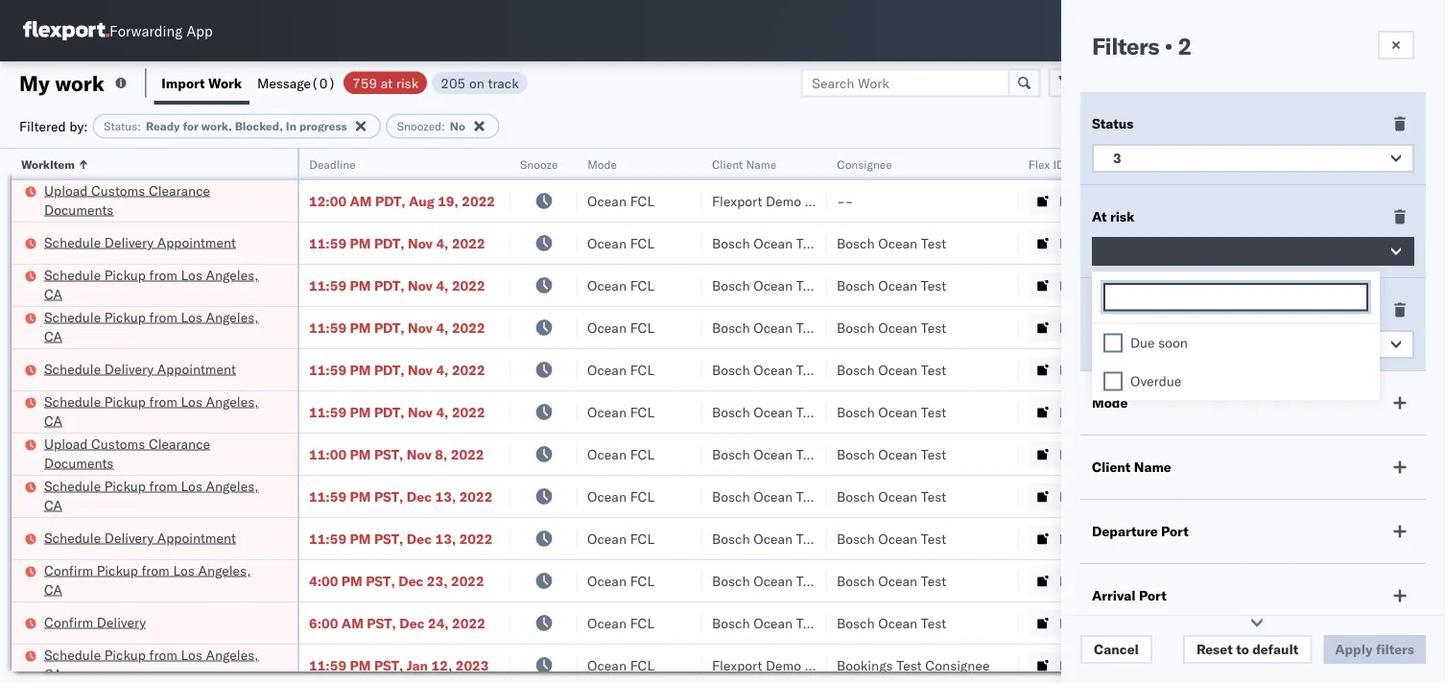 Task type: locate. For each thing, give the bounding box(es) containing it.
13, up 23,
[[435, 530, 456, 547]]

2 confirm from the top
[[44, 614, 93, 631]]

11:59 pm pdt, nov 4, 2022 for 3rd schedule pickup from los angeles, ca button
[[309, 404, 485, 420]]

angeles, inside confirm pickup from los angeles, ca
[[198, 562, 251, 579]]

1 vertical spatial mode
[[1092, 395, 1128, 411]]

2 11:59 from the top
[[309, 277, 347, 294]]

lhuu7894563, uetu5238478
[[1183, 488, 1379, 504], [1183, 530, 1379, 547], [1183, 614, 1379, 631]]

1 horizontal spatial :
[[442, 119, 445, 133]]

1889466 down departure
[[1101, 573, 1159, 589]]

hlxu803 for 3rd the schedule pickup from los angeles, ca link from the top of the page
[[1386, 403, 1446, 420]]

10 fcl from the top
[[630, 573, 655, 589]]

lhuu7894563, for schedule pickup from los angeles, ca
[[1183, 488, 1282, 504]]

0 vertical spatial demo
[[766, 192, 802, 209]]

1 horizontal spatial name
[[1134, 459, 1172, 476]]

reset
[[1197, 641, 1233, 658]]

numbers inside container numbers
[[1183, 165, 1230, 179]]

1 horizontal spatial no
[[1114, 336, 1132, 353]]

upload customs clearance documents link for 12:00 am pdt, aug 19, 2022
[[44, 181, 273, 219]]

1 vertical spatial appointment
[[157, 360, 236, 377]]

0 horizontal spatial numbers
[[1183, 165, 1230, 179]]

0 vertical spatial no
[[450, 119, 465, 133]]

1 vertical spatial no
[[1114, 336, 1132, 353]]

0 vertical spatial 11:59 pm pst, dec 13, 2022
[[309, 488, 493, 505]]

4 1846748 from the top
[[1101, 361, 1159, 378]]

upload customs clearance documents for 12:00 am pdt, aug 19, 2022
[[44, 182, 210, 218]]

6 ca from the top
[[44, 666, 62, 683]]

9 fcl from the top
[[630, 530, 655, 547]]

11:59 pm pst, jan 12, 2023
[[309, 657, 489, 674]]

1 vertical spatial lhuu7894563,
[[1183, 530, 1282, 547]]

2 flex-1889466 from the top
[[1060, 530, 1159, 547]]

client inside button
[[712, 157, 743, 171]]

6:00
[[309, 615, 338, 632]]

flex-1889466 for schedule delivery appointment
[[1060, 530, 1159, 547]]

1 vertical spatial confirm
[[44, 614, 93, 631]]

4:00 pm pst, dec 23, 2022
[[309, 573, 485, 589]]

2 13, from the top
[[435, 530, 456, 547]]

None text field
[[1111, 290, 1367, 307]]

1 documents from the top
[[44, 201, 114, 218]]

9 flex- from the top
[[1060, 530, 1101, 547]]

7 resize handle column header from the left
[[1150, 149, 1173, 684]]

2 uetu5238478 from the top
[[1285, 530, 1379, 547]]

3 ceau7522281, hlxu6269489, hlxu803 from the top
[[1183, 319, 1446, 336]]

0 vertical spatial upload customs clearance documents
[[44, 182, 210, 218]]

3 ocean fcl from the top
[[588, 277, 655, 294]]

flexport for --
[[712, 192, 763, 209]]

upload customs clearance documents button for 11:00 pm pst, nov 8, 2022
[[44, 434, 273, 475]]

cancel button
[[1081, 636, 1153, 664]]

1 upload from the top
[[44, 182, 88, 199]]

snoozed
[[397, 119, 442, 133], [1092, 301, 1147, 318]]

0 horizontal spatial client
[[712, 157, 743, 171]]

mode
[[588, 157, 617, 171], [1092, 395, 1128, 411]]

8 resize handle column header from the left
[[1275, 149, 1298, 684]]

pdt, for first the schedule pickup from los angeles, ca link from the top
[[374, 277, 405, 294]]

demo left bookings
[[766, 657, 802, 674]]

11:59 pm pst, dec 13, 2022 up 4:00 pm pst, dec 23, 2022 at the bottom
[[309, 530, 493, 547]]

dec left 23,
[[399, 573, 424, 589]]

client name inside button
[[712, 157, 777, 171]]

4, for 3rd the schedule pickup from los angeles, ca link from the top of the page
[[436, 404, 449, 420]]

confirm delivery link
[[44, 613, 146, 632]]

resize handle column header for client name
[[804, 149, 828, 684]]

default
[[1253, 641, 1299, 658]]

flexport demo consignee for -
[[712, 192, 870, 209]]

confirm inside confirm pickup from los angeles, ca
[[44, 562, 93, 579]]

flex-1660288
[[1060, 192, 1159, 209]]

1 vertical spatial uetu5238478
[[1285, 530, 1379, 547]]

documents
[[44, 201, 114, 218], [44, 455, 114, 471]]

4 resize handle column header from the left
[[680, 149, 703, 684]]

am right 6:00
[[342, 615, 364, 632]]

flex-1889466 up arrival
[[1060, 530, 1159, 547]]

5 test123456 from the top
[[1307, 404, 1388, 420]]

1 vertical spatial flexport demo consignee
[[712, 657, 870, 674]]

1 ca from the top
[[44, 286, 62, 302]]

hlxu6269489, for 4th schedule pickup from los angeles, ca button from the bottom
[[1285, 319, 1383, 336]]

flex-1846748 down overdue
[[1060, 404, 1159, 420]]

2 : from the left
[[442, 119, 445, 133]]

pst, up 6:00 am pst, dec 24, 2022
[[366, 573, 395, 589]]

2 clearance from the top
[[149, 435, 210, 452]]

0 vertical spatial schedule delivery appointment button
[[44, 233, 236, 254]]

11:59
[[309, 235, 347, 252], [309, 277, 347, 294], [309, 319, 347, 336], [309, 361, 347, 378], [309, 404, 347, 420], [309, 488, 347, 505], [309, 530, 347, 547], [309, 657, 347, 674]]

0 vertical spatial upload
[[44, 182, 88, 199]]

schedule pickup from los angeles, ca link
[[44, 265, 273, 304], [44, 308, 273, 346], [44, 392, 273, 431], [44, 477, 273, 515], [44, 646, 273, 684]]

0 vertical spatial am
[[350, 192, 372, 209]]

ocean
[[588, 192, 627, 209], [588, 235, 627, 252], [754, 235, 793, 252], [879, 235, 918, 252], [588, 277, 627, 294], [754, 277, 793, 294], [879, 277, 918, 294], [588, 319, 627, 336], [754, 319, 793, 336], [879, 319, 918, 336], [588, 361, 627, 378], [754, 361, 793, 378], [879, 361, 918, 378], [588, 404, 627, 420], [754, 404, 793, 420], [879, 404, 918, 420], [588, 446, 627, 463], [754, 446, 793, 463], [879, 446, 918, 463], [588, 488, 627, 505], [754, 488, 793, 505], [879, 488, 918, 505], [588, 530, 627, 547], [754, 530, 793, 547], [879, 530, 918, 547], [588, 573, 627, 589], [754, 573, 793, 589], [879, 573, 918, 589], [588, 615, 627, 632], [754, 615, 793, 632], [879, 615, 918, 632], [588, 657, 627, 674]]

dec up 23,
[[407, 530, 432, 547]]

angeles,
[[206, 266, 259, 283], [206, 309, 259, 325], [206, 393, 259, 410], [206, 478, 259, 494], [198, 562, 251, 579], [206, 647, 259, 663]]

1 flex-1846748 from the top
[[1060, 235, 1159, 252]]

205
[[441, 74, 466, 91]]

0 vertical spatial name
[[746, 157, 777, 171]]

7 11:59 from the top
[[309, 530, 347, 547]]

4 schedule pickup from los angeles, ca link from the top
[[44, 477, 273, 515]]

0 horizontal spatial name
[[746, 157, 777, 171]]

1 fcl from the top
[[630, 192, 655, 209]]

(0)
[[311, 74, 336, 91]]

angeles, for confirm pickup from los angeles, ca link
[[198, 562, 251, 579]]

status for status
[[1092, 115, 1134, 132]]

ocean fcl
[[588, 192, 655, 209], [588, 235, 655, 252], [588, 277, 655, 294], [588, 319, 655, 336], [588, 361, 655, 378], [588, 404, 655, 420], [588, 446, 655, 463], [588, 488, 655, 505], [588, 530, 655, 547], [588, 573, 655, 589], [588, 615, 655, 632], [588, 657, 655, 674]]

soon
[[1159, 335, 1188, 351]]

status right by:
[[104, 119, 137, 133]]

clearance for 12:00 am pdt, aug 19, 2022
[[149, 182, 210, 199]]

track
[[488, 74, 519, 91]]

ca for first the schedule pickup from los angeles, ca link from the top
[[44, 286, 62, 302]]

6 ocean fcl from the top
[[588, 404, 655, 420]]

dec down 11:00 pm pst, nov 8, 2022
[[407, 488, 432, 505]]

mbl/mawb numbers button
[[1298, 153, 1446, 172]]

1846748 up overdue
[[1101, 319, 1159, 336]]

1846748 down at risk
[[1101, 235, 1159, 252]]

1 vertical spatial documents
[[44, 455, 114, 471]]

12:00
[[309, 192, 347, 209]]

flexport demo consignee for bookings
[[712, 657, 870, 674]]

0 vertical spatial appointment
[[157, 234, 236, 251]]

2 vertical spatial schedule delivery appointment link
[[44, 528, 236, 548]]

2 ceau7522281, from the top
[[1183, 276, 1281, 293]]

0 horizontal spatial snoozed
[[397, 119, 442, 133]]

demo
[[766, 192, 802, 209], [766, 657, 802, 674]]

4,
[[436, 235, 449, 252], [436, 277, 449, 294], [436, 319, 449, 336], [436, 361, 449, 378], [436, 404, 449, 420]]

resize handle column header for mode
[[680, 149, 703, 684]]

2 upload customs clearance documents button from the top
[[44, 434, 273, 475]]

2022 for upload customs clearance documents "link" corresponding to 11:00 pm pst, nov 8, 2022
[[451, 446, 484, 463]]

status up 3
[[1092, 115, 1134, 132]]

2 hlxu6269489, from the top
[[1285, 276, 1383, 293]]

: for status
[[137, 119, 141, 133]]

3 hlxu803 from the top
[[1386, 319, 1446, 336]]

1 vertical spatial demo
[[766, 657, 802, 674]]

confirm inside 'button'
[[44, 614, 93, 631]]

5 flex- from the top
[[1060, 361, 1101, 378]]

flex-1846748 up due
[[1060, 277, 1159, 294]]

0 vertical spatial confirm
[[44, 562, 93, 579]]

los
[[181, 266, 202, 283], [181, 309, 202, 325], [181, 393, 202, 410], [181, 478, 202, 494], [173, 562, 195, 579], [181, 647, 202, 663]]

1 horizontal spatial numbers
[[1377, 157, 1425, 171]]

clearance
[[149, 182, 210, 199], [149, 435, 210, 452]]

1 horizontal spatial snoozed
[[1092, 301, 1147, 318]]

confirm up the confirm delivery
[[44, 562, 93, 579]]

2
[[1178, 32, 1192, 60]]

2 vertical spatial schedule delivery appointment
[[44, 529, 236, 546]]

resize handle column header
[[275, 149, 298, 684], [488, 149, 511, 684], [555, 149, 578, 684], [680, 149, 703, 684], [804, 149, 828, 684], [996, 149, 1019, 684], [1150, 149, 1173, 684], [1275, 149, 1298, 684], [1411, 149, 1434, 684]]

uetu5238478 for schedule pickup from los angeles, ca
[[1285, 488, 1379, 504]]

resize handle column header for consignee
[[996, 149, 1019, 684]]

2022 for second the schedule pickup from los angeles, ca link from the top
[[452, 319, 485, 336]]

numbers down container
[[1183, 165, 1230, 179]]

list box
[[1092, 324, 1380, 401]]

am right 12:00
[[350, 192, 372, 209]]

numbers up the "ymluw236679313"
[[1377, 157, 1425, 171]]

aug
[[409, 192, 435, 209]]

1889466 down arrival port
[[1101, 615, 1159, 632]]

5 4, from the top
[[436, 404, 449, 420]]

5 ca from the top
[[44, 581, 62, 598]]

24,
[[428, 615, 449, 632]]

no inside button
[[1114, 336, 1132, 353]]

1 horizontal spatial client
[[1092, 459, 1131, 476]]

2 11:59 pm pst, dec 13, 2022 from the top
[[309, 530, 493, 547]]

1 lhuu7894563, uetu5238478 from the top
[[1183, 488, 1379, 504]]

0 vertical spatial flexport
[[712, 192, 763, 209]]

hlxu6269489,
[[1285, 234, 1383, 251], [1285, 276, 1383, 293], [1285, 319, 1383, 336], [1285, 361, 1383, 378], [1285, 403, 1383, 420], [1285, 445, 1383, 462]]

None checkbox
[[1104, 334, 1123, 353], [1104, 372, 1123, 391], [1104, 334, 1123, 353], [1104, 372, 1123, 391]]

customs
[[91, 182, 145, 199], [91, 435, 145, 452]]

10 flex- from the top
[[1060, 573, 1101, 589]]

flex-1846748 for second the schedule pickup from los angeles, ca link from the top
[[1060, 319, 1159, 336]]

1 vertical spatial 11:59 pm pst, dec 13, 2022
[[309, 530, 493, 547]]

flex-1846748 down at risk
[[1060, 235, 1159, 252]]

1 13, from the top
[[435, 488, 456, 505]]

consignee button
[[828, 153, 1000, 172]]

1 vertical spatial flexport
[[712, 657, 763, 674]]

5 schedule pickup from los angeles, ca link from the top
[[44, 646, 273, 684]]

1 appointment from the top
[[157, 234, 236, 251]]

0 vertical spatial risk
[[396, 74, 419, 91]]

pdt, for upload customs clearance documents "link" associated with 12:00 am pdt, aug 19, 2022
[[375, 192, 406, 209]]

pst, left jan
[[374, 657, 404, 674]]

lhuu7894563,
[[1183, 488, 1282, 504], [1183, 530, 1282, 547], [1183, 614, 1282, 631]]

confirm pickup from los angeles, ca button
[[44, 561, 273, 601]]

11:59 pm pdt, nov 4, 2022
[[309, 235, 485, 252], [309, 277, 485, 294], [309, 319, 485, 336], [309, 361, 485, 378], [309, 404, 485, 420]]

demo down client name button
[[766, 192, 802, 209]]

documents for 11:00
[[44, 455, 114, 471]]

5 resize handle column header from the left
[[804, 149, 828, 684]]

ceau7522281, hlxu6269489, hlxu803
[[1183, 234, 1446, 251], [1183, 276, 1446, 293], [1183, 319, 1446, 336], [1183, 361, 1446, 378], [1183, 403, 1446, 420], [1183, 445, 1446, 462]]

uetu5238478
[[1285, 488, 1379, 504], [1285, 530, 1379, 547], [1285, 614, 1379, 631]]

0 horizontal spatial no
[[450, 119, 465, 133]]

11:59 for 3rd schedule pickup from los angeles, ca button
[[309, 404, 347, 420]]

3 lhuu7894563, uetu5238478 from the top
[[1183, 614, 1379, 631]]

0 vertical spatial uetu5238478
[[1285, 488, 1379, 504]]

lhuu7894563, uetu5238478 for schedule pickup from los angeles, ca
[[1183, 488, 1379, 504]]

2 vertical spatial appointment
[[157, 529, 236, 546]]

2 ca from the top
[[44, 328, 62, 345]]

3 schedule pickup from los angeles, ca from the top
[[44, 393, 259, 429]]

0 vertical spatial schedule delivery appointment link
[[44, 233, 236, 252]]

1 vertical spatial upload customs clearance documents button
[[44, 434, 273, 475]]

1 vertical spatial schedule delivery appointment
[[44, 360, 236, 377]]

4:00
[[309, 573, 338, 589]]

1 vertical spatial customs
[[91, 435, 145, 452]]

1 resize handle column header from the left
[[275, 149, 298, 684]]

8,
[[435, 446, 448, 463]]

4 flex-1889466 from the top
[[1060, 615, 1159, 632]]

ca for fourth the schedule pickup from los angeles, ca link from the top
[[44, 497, 62, 514]]

dec
[[407, 488, 432, 505], [407, 530, 432, 547], [399, 573, 424, 589], [400, 615, 425, 632]]

11:59 pm pdt, nov 4, 2022 for 4th schedule pickup from los angeles, ca button from the bottom
[[309, 319, 485, 336]]

11:59 pm pst, dec 13, 2022 down 11:00 pm pst, nov 8, 2022
[[309, 488, 493, 505]]

1 vertical spatial schedule delivery appointment button
[[44, 360, 236, 381]]

ca for 3rd the schedule pickup from los angeles, ca link from the top of the page
[[44, 412, 62, 429]]

0 vertical spatial client
[[712, 157, 743, 171]]

flex-1889466 up cancel
[[1060, 615, 1159, 632]]

flex-1889466 down departure
[[1060, 573, 1159, 589]]

at
[[1092, 208, 1107, 225]]

1 4, from the top
[[436, 235, 449, 252]]

1 vertical spatial client name
[[1092, 459, 1172, 476]]

1 schedule delivery appointment from the top
[[44, 234, 236, 251]]

2 vertical spatial uetu5238478
[[1285, 614, 1379, 631]]

pst, left 8,
[[374, 446, 404, 463]]

11:59 pm pst, dec 13, 2022 for schedule pickup from los angeles, ca
[[309, 488, 493, 505]]

1 vertical spatial clearance
[[149, 435, 210, 452]]

1846748 down due
[[1101, 361, 1159, 378]]

11:00
[[309, 446, 347, 463]]

ca inside confirm pickup from los angeles, ca
[[44, 581, 62, 598]]

0 horizontal spatial mode
[[588, 157, 617, 171]]

2 schedule from the top
[[44, 266, 101, 283]]

bosch ocean test
[[712, 235, 822, 252], [837, 235, 947, 252], [712, 277, 822, 294], [837, 277, 947, 294], [712, 319, 822, 336], [837, 319, 947, 336], [712, 361, 822, 378], [837, 361, 947, 378], [712, 404, 822, 420], [837, 404, 947, 420], [712, 446, 822, 463], [837, 446, 947, 463], [712, 488, 822, 505], [837, 488, 947, 505], [712, 530, 822, 547], [837, 530, 947, 547], [712, 573, 822, 589], [837, 573, 947, 589], [712, 615, 822, 632], [837, 615, 947, 632]]

abcdefg78456546
[[1307, 488, 1437, 505], [1307, 530, 1437, 547], [1307, 573, 1437, 589], [1307, 615, 1437, 632]]

mode inside button
[[588, 157, 617, 171]]

status
[[1092, 115, 1134, 132], [104, 119, 137, 133]]

2 upload from the top
[[44, 435, 88, 452]]

mbl/mawb numbers
[[1307, 157, 1425, 171]]

no down the 205 at top left
[[450, 119, 465, 133]]

schedule delivery appointment link
[[44, 233, 236, 252], [44, 360, 236, 379], [44, 528, 236, 548]]

2 test123456 from the top
[[1307, 277, 1388, 294]]

1846748 down overdue
[[1101, 404, 1159, 420]]

flex- for first the schedule pickup from los angeles, ca link from the bottom of the page
[[1060, 657, 1101, 674]]

1 vertical spatial 13,
[[435, 530, 456, 547]]

port right departure
[[1162, 523, 1189, 540]]

filtered by:
[[19, 118, 88, 134]]

11:59 pm pdt, nov 4, 2022 for first schedule pickup from los angeles, ca button from the top
[[309, 277, 485, 294]]

actions
[[1388, 157, 1428, 171]]

consignee inside button
[[837, 157, 892, 171]]

pdt, for 3rd the schedule pickup from los angeles, ca link from the top of the page
[[374, 404, 405, 420]]

0 vertical spatial flexport demo consignee
[[712, 192, 870, 209]]

0 vertical spatial mode
[[588, 157, 617, 171]]

2 1889466 from the top
[[1101, 530, 1159, 547]]

: left ready
[[137, 119, 141, 133]]

demo for -
[[766, 192, 802, 209]]

1 vertical spatial snoozed
[[1092, 301, 1147, 318]]

no
[[450, 119, 465, 133], [1114, 336, 1132, 353]]

client
[[712, 157, 743, 171], [1092, 459, 1131, 476]]

1 vertical spatial am
[[342, 615, 364, 632]]

•
[[1165, 32, 1173, 60]]

for
[[183, 119, 199, 133]]

0 vertical spatial lhuu7894563,
[[1183, 488, 1282, 504]]

3 1889466 from the top
[[1101, 573, 1159, 589]]

angeles, for first the schedule pickup from los angeles, ca link from the bottom of the page
[[206, 647, 259, 663]]

1846748 up due
[[1101, 277, 1159, 294]]

schedule delivery appointment for second schedule delivery appointment button from the top
[[44, 360, 236, 377]]

0 vertical spatial 13,
[[435, 488, 456, 505]]

flex-1846748 up departure
[[1060, 446, 1159, 463]]

2 customs from the top
[[91, 435, 145, 452]]

flex-1846748 up overdue
[[1060, 319, 1159, 336]]

confirm
[[44, 562, 93, 579], [44, 614, 93, 631]]

1 vertical spatial upload customs clearance documents link
[[44, 434, 273, 473]]

client name button
[[703, 153, 808, 172]]

snoozed up deadline button
[[397, 119, 442, 133]]

0 vertical spatial upload customs clearance documents link
[[44, 181, 273, 219]]

pst, up 4:00 pm pst, dec 23, 2022 at the bottom
[[374, 530, 404, 547]]

flex- for 1st schedule delivery appointment button from the bottom of the page's "schedule delivery appointment" link
[[1060, 530, 1101, 547]]

4 flex- from the top
[[1060, 319, 1101, 336]]

from inside confirm pickup from los angeles, ca
[[142, 562, 170, 579]]

flex-1846748 for 3rd the schedule pickup from los angeles, ca link from the top of the page
[[1060, 404, 1159, 420]]

on
[[469, 74, 485, 91]]

2 upload customs clearance documents link from the top
[[44, 434, 273, 473]]

4 ca from the top
[[44, 497, 62, 514]]

2 ceau7522281, hlxu6269489, hlxu803 from the top
[[1183, 276, 1446, 293]]

0 vertical spatial documents
[[44, 201, 114, 218]]

flex-1889466 up departure
[[1060, 488, 1159, 505]]

msdu7304509
[[1183, 657, 1280, 673]]

1 confirm from the top
[[44, 562, 93, 579]]

3 4, from the top
[[436, 319, 449, 336]]

0 vertical spatial customs
[[91, 182, 145, 199]]

delivery inside confirm delivery link
[[97, 614, 146, 631]]

flex-1846748 down due
[[1060, 361, 1159, 378]]

0 vertical spatial client name
[[712, 157, 777, 171]]

1 vertical spatial upload customs clearance documents
[[44, 435, 210, 471]]

flexport demo consignee
[[712, 192, 870, 209], [712, 657, 870, 674]]

risk
[[396, 74, 419, 91], [1111, 208, 1135, 225]]

maeu9736123
[[1307, 657, 1405, 674]]

numbers
[[1377, 157, 1425, 171], [1183, 165, 1230, 179]]

11:59 pm pst, dec 13, 2022
[[309, 488, 493, 505], [309, 530, 493, 547]]

0 horizontal spatial status
[[104, 119, 137, 133]]

2 4, from the top
[[436, 277, 449, 294]]

confirm down confirm pickup from los angeles, ca
[[44, 614, 93, 631]]

schedule
[[44, 234, 101, 251], [44, 266, 101, 283], [44, 309, 101, 325], [44, 360, 101, 377], [44, 393, 101, 410], [44, 478, 101, 494], [44, 529, 101, 546], [44, 647, 101, 663]]

hlxu803 for second the schedule pickup from los angeles, ca link from the top
[[1386, 319, 1446, 336]]

2 flex- from the top
[[1060, 235, 1101, 252]]

flex id button
[[1019, 153, 1154, 172]]

confirm for confirm delivery
[[44, 614, 93, 631]]

0 vertical spatial clearance
[[149, 182, 210, 199]]

3 test123456 from the top
[[1307, 319, 1388, 336]]

1 flexport from the top
[[712, 192, 763, 209]]

departure port
[[1092, 523, 1189, 540]]

dec for schedule pickup from los angeles, ca
[[407, 488, 432, 505]]

abcdefg78456546 for schedule pickup from los angeles, ca
[[1307, 488, 1437, 505]]

hlxu6269489, for first schedule pickup from los angeles, ca button from the top
[[1285, 276, 1383, 293]]

2 resize handle column header from the left
[[488, 149, 511, 684]]

1889466 for confirm pickup from los angeles, ca
[[1101, 573, 1159, 589]]

11:00 pm pst, nov 8, 2022
[[309, 446, 484, 463]]

flex- for second the schedule pickup from los angeles, ca link from the top
[[1060, 319, 1101, 336]]

2 vertical spatial schedule delivery appointment button
[[44, 528, 236, 550]]

2 vertical spatial lhuu7894563, uetu5238478
[[1183, 614, 1379, 631]]

1 vertical spatial schedule delivery appointment link
[[44, 360, 236, 379]]

ca
[[44, 286, 62, 302], [44, 328, 62, 345], [44, 412, 62, 429], [44, 497, 62, 514], [44, 581, 62, 598], [44, 666, 62, 683]]

6 11:59 from the top
[[309, 488, 347, 505]]

2 schedule delivery appointment from the top
[[44, 360, 236, 377]]

no up overdue
[[1114, 336, 1132, 353]]

12 flex- from the top
[[1060, 657, 1101, 674]]

8 11:59 from the top
[[309, 657, 347, 674]]

1889466 up departure
[[1101, 488, 1159, 505]]

1660288
[[1101, 192, 1159, 209]]

1 vertical spatial port
[[1140, 588, 1167, 604]]

workitem button
[[12, 153, 278, 172]]

4, for first the schedule pickup from los angeles, ca link from the top
[[436, 277, 449, 294]]

1 customs from the top
[[91, 182, 145, 199]]

hlxu803
[[1386, 234, 1446, 251], [1386, 276, 1446, 293], [1386, 319, 1446, 336], [1386, 361, 1446, 378], [1386, 403, 1446, 420], [1386, 445, 1446, 462]]

pst, down 11:00 pm pst, nov 8, 2022
[[374, 488, 404, 505]]

2022 for first the schedule pickup from los angeles, ca link from the top
[[452, 277, 485, 294]]

snoozed for snoozed
[[1092, 301, 1147, 318]]

1 vertical spatial upload
[[44, 435, 88, 452]]

flex-1846748
[[1060, 235, 1159, 252], [1060, 277, 1159, 294], [1060, 319, 1159, 336], [1060, 361, 1159, 378], [1060, 404, 1159, 420], [1060, 446, 1159, 463]]

snoozed up due
[[1092, 301, 1147, 318]]

13, down 8,
[[435, 488, 456, 505]]

consignee
[[837, 157, 892, 171], [805, 192, 870, 209], [805, 657, 870, 674], [926, 657, 990, 674]]

port
[[1162, 523, 1189, 540], [1140, 588, 1167, 604]]

3 schedule delivery appointment button from the top
[[44, 528, 236, 550]]

5 11:59 pm pdt, nov 4, 2022 from the top
[[309, 404, 485, 420]]

0 vertical spatial port
[[1162, 523, 1189, 540]]

0 horizontal spatial client name
[[712, 157, 777, 171]]

0 vertical spatial schedule delivery appointment
[[44, 234, 236, 251]]

1846748 up departure
[[1101, 446, 1159, 463]]

-
[[837, 192, 845, 209], [845, 192, 854, 209]]

upload customs clearance documents link
[[44, 181, 273, 219], [44, 434, 273, 473]]

0 vertical spatial snoozed
[[397, 119, 442, 133]]

3 flex-1889466 from the top
[[1060, 573, 1159, 589]]

1 horizontal spatial risk
[[1111, 208, 1135, 225]]

0 vertical spatial upload customs clearance documents button
[[44, 181, 273, 221]]

demo for bookings
[[766, 657, 802, 674]]

0 vertical spatial lhuu7894563, uetu5238478
[[1183, 488, 1379, 504]]

: down the 205 at top left
[[442, 119, 445, 133]]

3 schedule delivery appointment link from the top
[[44, 528, 236, 548]]

6 flex-1846748 from the top
[[1060, 446, 1159, 463]]

1 horizontal spatial status
[[1092, 115, 1134, 132]]

2 vertical spatial lhuu7894563,
[[1183, 614, 1282, 631]]

port right arrival
[[1140, 588, 1167, 604]]

2 lhuu7894563, from the top
[[1183, 530, 1282, 547]]

lhuu7894563, for schedule delivery appointment
[[1183, 530, 1282, 547]]

2 - from the left
[[845, 192, 854, 209]]

0 horizontal spatial :
[[137, 119, 141, 133]]

os button
[[1379, 9, 1423, 53]]

1 vertical spatial lhuu7894563, uetu5238478
[[1183, 530, 1379, 547]]

1 vertical spatial risk
[[1111, 208, 1135, 225]]

5 hlxu6269489, from the top
[[1285, 403, 1383, 420]]

1889466 up arrival port
[[1101, 530, 1159, 547]]



Task type: describe. For each thing, give the bounding box(es) containing it.
11:59 for fifth schedule pickup from los angeles, ca button from the top
[[309, 657, 347, 674]]

5 fcl from the top
[[630, 361, 655, 378]]

my work
[[19, 70, 105, 96]]

ready
[[146, 119, 180, 133]]

3 schedule from the top
[[44, 309, 101, 325]]

id
[[1054, 157, 1065, 171]]

12:00 am pdt, aug 19, 2022
[[309, 192, 495, 209]]

3 resize handle column header from the left
[[555, 149, 578, 684]]

resize handle column header for flex id
[[1150, 149, 1173, 684]]

bookings test consignee
[[837, 657, 990, 674]]

am for pst,
[[342, 615, 364, 632]]

flex-1889466 for confirm pickup from los angeles, ca
[[1060, 573, 1159, 589]]

departure
[[1092, 523, 1158, 540]]

1 vertical spatial name
[[1134, 459, 1172, 476]]

8 fcl from the top
[[630, 488, 655, 505]]

angeles, for first the schedule pickup from los angeles, ca link from the top
[[206, 266, 259, 283]]

upload customs clearance documents for 11:00 pm pst, nov 8, 2022
[[44, 435, 210, 471]]

filters
[[1092, 32, 1160, 60]]

work,
[[201, 119, 232, 133]]

7 fcl from the top
[[630, 446, 655, 463]]

pst, for 1st schedule delivery appointment button from the bottom of the page's "schedule delivery appointment" link
[[374, 530, 404, 547]]

filters • 2
[[1092, 32, 1192, 60]]

1 - from the left
[[837, 192, 845, 209]]

Search Work text field
[[801, 69, 1010, 97]]

Search Shipments (/) text field
[[1078, 16, 1263, 45]]

2 schedule pickup from los angeles, ca link from the top
[[44, 308, 273, 346]]

numbers for container numbers
[[1183, 165, 1230, 179]]

1 schedule pickup from los angeles, ca from the top
[[44, 266, 259, 302]]

flex- for first the schedule pickup from los angeles, ca link from the top
[[1060, 277, 1101, 294]]

hlxu6269489, for "upload customs clearance documents" button for 11:00 pm pst, nov 8, 2022
[[1285, 445, 1383, 462]]

2022 for 1st schedule delivery appointment button from the bottom of the page's "schedule delivery appointment" link
[[460, 530, 493, 547]]

schedule delivery appointment for 1st schedule delivery appointment button from the top
[[44, 234, 236, 251]]

overdue
[[1131, 373, 1182, 390]]

1 hlxu6269489, from the top
[[1285, 234, 1383, 251]]

1 11:59 from the top
[[309, 235, 347, 252]]

5 schedule pickup from los angeles, ca from the top
[[44, 647, 259, 683]]

in
[[286, 119, 297, 133]]

1 schedule pickup from los angeles, ca link from the top
[[44, 265, 273, 304]]

ceau7522281, hlxu6269489, hlxu803 for second the schedule pickup from los angeles, ca link from the top
[[1183, 319, 1446, 336]]

work
[[55, 70, 105, 96]]

snooze
[[520, 157, 558, 171]]

file exception
[[1119, 74, 1208, 91]]

1 ceau7522281, from the top
[[1183, 234, 1281, 251]]

upload customs clearance documents button for 12:00 am pdt, aug 19, 2022
[[44, 181, 273, 221]]

snoozed for snoozed : no
[[397, 119, 442, 133]]

import work button
[[154, 61, 250, 105]]

flexport. image
[[23, 21, 109, 40]]

blocked,
[[235, 119, 283, 133]]

4 schedule pickup from los angeles, ca from the top
[[44, 478, 259, 514]]

2 schedule pickup from los angeles, ca button from the top
[[44, 308, 273, 348]]

7 ocean fcl from the top
[[588, 446, 655, 463]]

11 ocean fcl from the top
[[588, 615, 655, 632]]

customs for 11:00 pm pst, nov 8, 2022
[[91, 435, 145, 452]]

batch action
[[1339, 74, 1422, 91]]

pst, for fourth the schedule pickup from los angeles, ca link from the top
[[374, 488, 404, 505]]

11:59 for 4th schedule pickup from los angeles, ca button from the bottom
[[309, 319, 347, 336]]

6 ceau7522281, from the top
[[1183, 445, 1281, 462]]

abcdefg78456546 for schedule delivery appointment
[[1307, 530, 1437, 547]]

confirm delivery button
[[44, 613, 146, 634]]

app
[[186, 22, 213, 40]]

5 ocean fcl from the top
[[588, 361, 655, 378]]

dec left 24,
[[400, 615, 425, 632]]

4 1889466 from the top
[[1101, 615, 1159, 632]]

hlxu6269489, for 3rd schedule pickup from los angeles, ca button
[[1285, 403, 1383, 420]]

resize handle column header for deadline
[[488, 149, 511, 684]]

3 ceau7522281, from the top
[[1183, 319, 1281, 336]]

3 button
[[1092, 144, 1415, 173]]

2 ocean fcl from the top
[[588, 235, 655, 252]]

1889466 for schedule delivery appointment
[[1101, 530, 1159, 547]]

confirm pickup from los angeles, ca link
[[44, 561, 273, 600]]

no button
[[1092, 330, 1415, 359]]

flex-1889466 for schedule pickup from los angeles, ca
[[1060, 488, 1159, 505]]

11 flex- from the top
[[1060, 615, 1101, 632]]

angeles, for fourth the schedule pickup from los angeles, ca link from the top
[[206, 478, 259, 494]]

customs for 12:00 am pdt, aug 19, 2022
[[91, 182, 145, 199]]

upload for 11:00 pm pst, nov 8, 2022
[[44, 435, 88, 452]]

flexport for bookings test consignee
[[712, 657, 763, 674]]

4 flex-1846748 from the top
[[1060, 361, 1159, 378]]

confirm for confirm pickup from los angeles, ca
[[44, 562, 93, 579]]

2022 for confirm pickup from los angeles, ca link
[[451, 573, 485, 589]]

0 horizontal spatial risk
[[396, 74, 419, 91]]

action
[[1380, 74, 1422, 91]]

5 schedule pickup from los angeles, ca button from the top
[[44, 646, 273, 684]]

11:59 for 1st schedule delivery appointment button from the bottom of the page
[[309, 530, 347, 547]]

5 ceau7522281, from the top
[[1183, 403, 1281, 420]]

3 schedule pickup from los angeles, ca button from the top
[[44, 392, 273, 432]]

deadline
[[309, 157, 356, 171]]

flex-1846748 for upload customs clearance documents "link" corresponding to 11:00 pm pst, nov 8, 2022
[[1060, 446, 1159, 463]]

1 ocean fcl from the top
[[588, 192, 655, 209]]

4 11:59 from the top
[[309, 361, 347, 378]]

cancel
[[1094, 641, 1139, 658]]

dec for schedule delivery appointment
[[407, 530, 432, 547]]

pst, for confirm pickup from los angeles, ca link
[[366, 573, 395, 589]]

23,
[[427, 573, 448, 589]]

ceau7522281, hlxu6269489, hlxu803 for 3rd the schedule pickup from los angeles, ca link from the top of the page
[[1183, 403, 1446, 420]]

6 fcl from the top
[[630, 404, 655, 420]]

12,
[[432, 657, 452, 674]]

4 hlxu803 from the top
[[1386, 361, 1446, 378]]

4 hlxu6269489, from the top
[[1285, 361, 1383, 378]]

flex- for upload customs clearance documents "link" associated with 12:00 am pdt, aug 19, 2022
[[1060, 192, 1101, 209]]

4, for second the schedule pickup from los angeles, ca link from the top
[[436, 319, 449, 336]]

file
[[1119, 74, 1142, 91]]

hlxu803 for upload customs clearance documents "link" corresponding to 11:00 pm pst, nov 8, 2022
[[1386, 445, 1446, 462]]

ca for confirm pickup from los angeles, ca link
[[44, 581, 62, 598]]

4 4, from the top
[[436, 361, 449, 378]]

2022 for upload customs clearance documents "link" associated with 12:00 am pdt, aug 19, 2022
[[462, 192, 495, 209]]

12 ocean fcl from the top
[[588, 657, 655, 674]]

reset to default button
[[1184, 636, 1313, 664]]

4 abcdefg78456546 from the top
[[1307, 615, 1437, 632]]

5 1846748 from the top
[[1101, 404, 1159, 420]]

mode button
[[578, 153, 684, 172]]

forwarding app link
[[23, 21, 213, 40]]

3 schedule pickup from los angeles, ca link from the top
[[44, 392, 273, 431]]

2022 for 3rd the schedule pickup from los angeles, ca link from the top of the page
[[452, 404, 485, 420]]

9 ocean fcl from the top
[[588, 530, 655, 547]]

8 ocean fcl from the top
[[588, 488, 655, 505]]

flex-1846748 for first the schedule pickup from los angeles, ca link from the top
[[1060, 277, 1159, 294]]

schedule delivery appointment link for second schedule delivery appointment button from the top
[[44, 360, 236, 379]]

arrival
[[1092, 588, 1136, 604]]

1 schedule pickup from los angeles, ca button from the top
[[44, 265, 273, 306]]

schedule delivery appointment link for 1st schedule delivery appointment button from the top
[[44, 233, 236, 252]]

message
[[257, 74, 311, 91]]

flex
[[1029, 157, 1051, 171]]

due
[[1131, 335, 1155, 351]]

11:59 pm pst, dec 13, 2022 for schedule delivery appointment
[[309, 530, 493, 547]]

1 test123456 from the top
[[1307, 235, 1388, 252]]

batch action button
[[1309, 69, 1435, 97]]

3 1846748 from the top
[[1101, 319, 1159, 336]]

confirm delivery
[[44, 614, 146, 631]]

due soon
[[1131, 335, 1188, 351]]

container numbers
[[1183, 149, 1234, 179]]

1 horizontal spatial client name
[[1092, 459, 1172, 476]]

4 fcl from the top
[[630, 319, 655, 336]]

1 schedule delivery appointment button from the top
[[44, 233, 236, 254]]

3 uetu5238478 from the top
[[1285, 614, 1379, 631]]

progress
[[299, 119, 347, 133]]

schedule delivery appointment link for 1st schedule delivery appointment button from the bottom of the page
[[44, 528, 236, 548]]

6 1846748 from the top
[[1101, 446, 1159, 463]]

13, for schedule delivery appointment
[[435, 530, 456, 547]]

filtered
[[19, 118, 66, 134]]

list box containing due soon
[[1092, 324, 1380, 401]]

documents for 12:00
[[44, 201, 114, 218]]

am for pdt,
[[350, 192, 372, 209]]

jan
[[407, 657, 428, 674]]

ca for first the schedule pickup from los angeles, ca link from the bottom of the page
[[44, 666, 62, 683]]

flex- for upload customs clearance documents "link" corresponding to 11:00 pm pst, nov 8, 2022
[[1060, 446, 1101, 463]]

3
[[1114, 150, 1122, 167]]

2 fcl from the top
[[630, 235, 655, 252]]

1 ceau7522281, hlxu6269489, hlxu803 from the top
[[1183, 234, 1446, 251]]

ceau7522281, hlxu6269489, hlxu803 for first the schedule pickup from los angeles, ca link from the top
[[1183, 276, 1446, 293]]

port for departure port
[[1162, 523, 1189, 540]]

10 ocean fcl from the top
[[588, 573, 655, 589]]

11:59 for second schedule pickup from los angeles, ca button from the bottom of the page
[[309, 488, 347, 505]]

hlxu803 for first the schedule pickup from los angeles, ca link from the top
[[1386, 276, 1446, 293]]

19,
[[438, 192, 459, 209]]

batch
[[1339, 74, 1377, 91]]

2 schedule delivery appointment button from the top
[[44, 360, 236, 381]]

3 lhuu7894563, from the top
[[1183, 614, 1282, 631]]

pst, down 4:00 pm pst, dec 23, 2022 at the bottom
[[367, 615, 396, 632]]

1893174
[[1101, 657, 1159, 674]]

2 1846748 from the top
[[1101, 277, 1159, 294]]

message (0)
[[257, 74, 336, 91]]

ymluw236679313
[[1307, 192, 1431, 209]]

flex- for confirm pickup from los angeles, ca link
[[1060, 573, 1101, 589]]

dec for confirm pickup from los angeles, ca
[[399, 573, 424, 589]]

2022 for fourth the schedule pickup from los angeles, ca link from the top
[[460, 488, 493, 505]]

4 ceau7522281, hlxu6269489, hlxu803 from the top
[[1183, 361, 1446, 378]]

7 schedule from the top
[[44, 529, 101, 546]]

flex- for 3rd the schedule pickup from los angeles, ca link from the top of the page
[[1060, 404, 1101, 420]]

1 horizontal spatial mode
[[1092, 395, 1128, 411]]

forwarding app
[[109, 22, 213, 40]]

exception
[[1145, 74, 1208, 91]]

my
[[19, 70, 50, 96]]

2 appointment from the top
[[157, 360, 236, 377]]

arrival port
[[1092, 588, 1167, 604]]

2 schedule pickup from los angeles, ca from the top
[[44, 309, 259, 345]]

workitem
[[21, 157, 75, 171]]

6 schedule from the top
[[44, 478, 101, 494]]

by:
[[69, 118, 88, 134]]

4 test123456 from the top
[[1307, 361, 1388, 378]]

upload for 12:00 am pdt, aug 19, 2022
[[44, 182, 88, 199]]

deadline button
[[300, 153, 492, 172]]

1 vertical spatial client
[[1092, 459, 1131, 476]]

13, for schedule pickup from los angeles, ca
[[435, 488, 456, 505]]

1 11:59 pm pdt, nov 4, 2022 from the top
[[309, 235, 485, 252]]

4 11:59 pm pdt, nov 4, 2022 from the top
[[309, 361, 485, 378]]

4 schedule pickup from los angeles, ca button from the top
[[44, 477, 273, 517]]

import
[[162, 74, 205, 91]]

6:00 am pst, dec 24, 2022
[[309, 615, 486, 632]]

to
[[1237, 641, 1250, 658]]

5 schedule from the top
[[44, 393, 101, 410]]

9 resize handle column header from the left
[[1411, 149, 1434, 684]]

name inside button
[[746, 157, 777, 171]]

forwarding
[[109, 22, 183, 40]]

4 ocean fcl from the top
[[588, 319, 655, 336]]

import work
[[162, 74, 242, 91]]

status : ready for work, blocked, in progress
[[104, 119, 347, 133]]

1 1846748 from the top
[[1101, 235, 1159, 252]]

port for arrival port
[[1140, 588, 1167, 604]]

4 schedule from the top
[[44, 360, 101, 377]]

os
[[1391, 24, 1410, 38]]

12 fcl from the top
[[630, 657, 655, 674]]

3 fcl from the top
[[630, 277, 655, 294]]

11:59 for first schedule pickup from los angeles, ca button from the top
[[309, 277, 347, 294]]

pdt, for second the schedule pickup from los angeles, ca link from the top
[[374, 319, 405, 336]]

pst, for upload customs clearance documents "link" corresponding to 11:00 pm pst, nov 8, 2022
[[374, 446, 404, 463]]

759
[[352, 74, 377, 91]]

bookings
[[837, 657, 893, 674]]

: for snoozed
[[442, 119, 445, 133]]

4 ceau7522281, from the top
[[1183, 361, 1281, 378]]

3 appointment from the top
[[157, 529, 236, 546]]

clearance for 11:00 pm pst, nov 8, 2022
[[149, 435, 210, 452]]

--
[[837, 192, 854, 209]]

mbl/mawb
[[1307, 157, 1374, 171]]

pickup inside confirm pickup from los angeles, ca
[[97, 562, 138, 579]]

angeles, for second the schedule pickup from los angeles, ca link from the top
[[206, 309, 259, 325]]

numbers for mbl/mawb numbers
[[1377, 157, 1425, 171]]

2023
[[456, 657, 489, 674]]

flex-1893174
[[1060, 657, 1159, 674]]

759 at risk
[[352, 74, 419, 91]]

1 schedule from the top
[[44, 234, 101, 251]]

los inside confirm pickup from los angeles, ca
[[173, 562, 195, 579]]

lhuu7894563, uetu5238478 for schedule delivery appointment
[[1183, 530, 1379, 547]]

205 on track
[[441, 74, 519, 91]]

confirm pickup from los angeles, ca
[[44, 562, 251, 598]]

reset to default
[[1197, 641, 1299, 658]]

flex- for fourth the schedule pickup from los angeles, ca link from the top
[[1060, 488, 1101, 505]]

abcdefg78456546 for confirm pickup from los angeles, ca
[[1307, 573, 1437, 589]]

8 schedule from the top
[[44, 647, 101, 663]]

11 fcl from the top
[[630, 615, 655, 632]]

1 hlxu803 from the top
[[1386, 234, 1446, 251]]



Task type: vqa. For each thing, say whether or not it's contained in the screenshot.
second Demo from the top
yes



